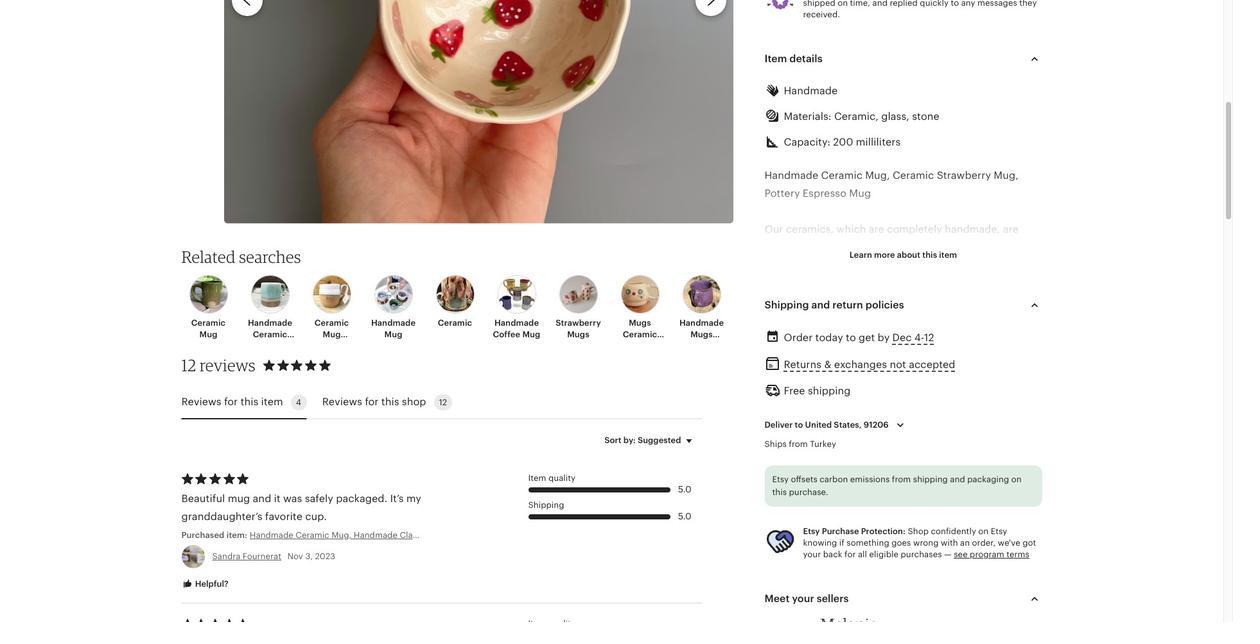Task type: vqa. For each thing, say whether or not it's contained in the screenshot.
star seller related to 70.00
no



Task type: describe. For each thing, give the bounding box(es) containing it.
colors
[[957, 422, 987, 433]]

for down the reviews
[[224, 397, 238, 408]]

with up yourself
[[993, 242, 1015, 253]]

0 vertical spatial our
[[765, 224, 783, 235]]

milliliters
[[856, 137, 901, 148]]

0 horizontal spatial of
[[825, 602, 835, 613]]

this down the reviews
[[241, 397, 258, 408]]

1 vertical spatial ceramics,
[[988, 278, 1036, 289]]

sandra
[[212, 552, 240, 562]]

handmade ceramic mug, ceramic strawberry mug, pottery espresso mug
[[765, 170, 1018, 199]]

item inside dropdown button
[[939, 251, 957, 260]]

and up glazed.
[[911, 584, 929, 595]]

this left shop
[[381, 397, 399, 408]]

obtained
[[765, 242, 809, 253]]

handmade ceramic mug
[[248, 319, 292, 351]]

goes
[[892, 539, 911, 548]]

from inside etsy offsets carbon emissions from shipping and packaging on this purchase.
[[892, 476, 911, 485]]

get
[[859, 333, 875, 344]]

purchases
[[901, 550, 942, 560]]

owning your own mug from ceramic connoisseur is a pretty special thing. no one will ever have a mug that's the same as yours. and just because of it there's no better mother days and birtday gift idea for your loved ones. every cup is unique, with its own colors and imperfections.
[[765, 350, 1033, 451]]

a down "strawberry"
[[798, 548, 803, 559]]

meet your sellers button
[[753, 584, 1054, 615]]

is right cup
[[845, 422, 853, 433]]

will
[[903, 368, 920, 379]]

ships from turkey
[[765, 440, 836, 450]]

quality
[[548, 474, 576, 484]]

ceramic link
[[428, 275, 482, 329]]

purchase.
[[789, 488, 828, 498]]

200
[[833, 137, 853, 148]]

mind.
[[936, 278, 964, 289]]

spiral
[[821, 512, 848, 523]]

deliver to united states, 91206 button
[[755, 413, 918, 440]]

1 horizontal spatial which
[[837, 224, 866, 235]]

item for item details
[[765, 53, 787, 64]]

ceramic up 3,
[[296, 531, 329, 540]]

a right "have"
[[973, 368, 978, 379]]

12 for 12 reviews
[[181, 356, 196, 376]]

it inside owning your own mug from ceramic connoisseur is a pretty special thing. no one will ever have a mug that's the same as yours. and just because of it there's no better mother days and birtday gift idea for your loved ones. every cup is unique, with its own colors and imperfections.
[[958, 386, 965, 397]]

mother
[[797, 404, 833, 415]]

handle
[[765, 512, 799, 523]]

more
[[874, 251, 895, 260]]

mug inside handmade ceramic mug, ceramic strawberry mug, pottery espresso mug
[[849, 188, 871, 199]]

wrong
[[913, 539, 939, 548]]

took
[[828, 314, 850, 325]]

etsy inside shop confidently on etsy knowing if something goes wrong with an order, we've got your back for all eligible purchases —
[[991, 527, 1007, 537]]

reviews for reviews for this item
[[181, 397, 221, 408]]

idea
[[940, 404, 961, 415]]

free shipping
[[784, 386, 851, 397]]

0 horizontal spatial on
[[878, 530, 890, 541]]

5.0 for item quality
[[678, 485, 691, 495]]

exchanges
[[834, 360, 887, 371]]

handmade left handmade mugs ceramic
[[618, 342, 662, 351]]

coffee inside handmade coffee mug
[[493, 330, 520, 340]]

peace
[[890, 278, 920, 289]]

etsy for etsy purchase protection:
[[803, 527, 820, 537]]

suggested
[[638, 436, 681, 446]]

handmade coffee mug link
[[490, 275, 544, 341]]

and up can
[[932, 242, 950, 253]]

colored
[[953, 242, 991, 253]]

1 are from the left
[[869, 224, 884, 235]]

shipping and return policies button
[[753, 291, 1054, 321]]

dec 4-12 button
[[892, 329, 934, 348]]

1 horizontal spatial the
[[837, 602, 853, 613]]

—
[[944, 550, 952, 560]]

0 horizontal spatial strawberry
[[478, 531, 522, 540]]

shipping for shipping and return policies
[[765, 300, 809, 311]]

0 vertical spatial ceramics,
[[786, 224, 834, 235]]

handmade coffee mug
[[493, 319, 540, 340]]

and
[[858, 386, 878, 397]]

no
[[1003, 386, 1015, 397]]

granddaughter's
[[181, 512, 262, 522]]

ceramic mug
[[191, 319, 226, 340]]

all
[[858, 550, 867, 560]]

1 vertical spatial cup.
[[893, 530, 915, 541]]

mug down the earthenware
[[856, 602, 878, 613]]

ceramic mug handmade link
[[305, 275, 359, 351]]

1 vertical spatial own
[[933, 422, 954, 433]]

with inside owning your own mug from ceramic connoisseur is a pretty special thing. no one will ever have a mug that's the same as yours. and just because of it there's no better mother days and birtday gift idea for your loved ones. every cup is unique, with its own colors and imperfections.
[[895, 422, 916, 433]]

ships
[[765, 440, 787, 450]]

strawberry mugs
[[556, 319, 601, 340]]

order today to get by dec 4-12
[[784, 333, 934, 344]]

mug inside handmade coffee mug
[[522, 330, 540, 340]]

is up that's
[[1014, 350, 1022, 361]]

mug down "get"
[[854, 350, 876, 361]]

for left shop
[[365, 397, 379, 408]]

5.0 for shipping
[[678, 512, 691, 522]]

we've
[[998, 539, 1020, 548]]

pretty
[[765, 368, 794, 379]]

helpful?
[[193, 580, 229, 589]]

thing.
[[834, 368, 863, 379]]

0 horizontal spatial 100%
[[807, 296, 834, 307]]

mugs inside mugs ceramic handmade
[[629, 319, 651, 328]]

gift
[[920, 404, 937, 415]]

a up "strawberry"
[[813, 512, 818, 523]]

handmade right handmade ceramic mug
[[309, 342, 354, 351]]

handmade left clay on the left bottom of page
[[354, 531, 398, 540]]

can
[[925, 260, 943, 271]]

free
[[784, 386, 805, 397]]

dec
[[892, 333, 912, 344]]

on inside shop confidently on etsy knowing if something goes wrong with an order, we've got your back for all eligible purchases —
[[978, 527, 989, 537]]

mug inside ceramic mug handmade
[[323, 330, 341, 340]]

protection:
[[861, 527, 906, 537]]

confidently
[[931, 527, 976, 537]]

tab list containing reviews for this item
[[181, 387, 702, 420]]

organic
[[867, 242, 904, 253]]

of inside owning your own mug from ceramic connoisseur is a pretty special thing. no one will ever have a mug that's the same as yours. and just because of it there's no better mother days and birtday gift idea for your loved ones. every cup is unique, with its own colors and imperfections.
[[946, 386, 956, 397]]

order,
[[972, 539, 996, 548]]

our ceramics, which are completely handmade, are obtained from 100% organic mud and colored with food-grade dyes. therefore, you can use it for yourself and your loved ones with peace of mind. our ceramics, which is 100% handmade, was baked in an oven at 1100 degrees and took its final form.
[[765, 224, 1037, 325]]

0 vertical spatial 12
[[924, 333, 934, 344]]

by:
[[623, 436, 636, 446]]

stone
[[912, 111, 939, 122]]

handmade up materials:
[[784, 86, 838, 96]]

and down food-
[[765, 278, 783, 289]]

handmade inside handmade coffee mug
[[494, 319, 539, 328]]

and up 91206
[[861, 404, 880, 415]]

sandra fournerat link
[[212, 552, 281, 562]]

mug inside the handmade mug
[[384, 330, 402, 340]]

yourself
[[991, 260, 1030, 271]]

&
[[824, 360, 831, 371]]

from down "every"
[[789, 440, 808, 450]]

ceramic inside ceramic mug handmade
[[315, 319, 349, 328]]

use
[[945, 260, 963, 271]]

purchased item: handmade ceramic mug, handmade clay mug, ceramic strawberry coffee mug
[[181, 531, 570, 540]]

fournerat
[[243, 552, 281, 562]]

meet
[[765, 594, 790, 605]]

food-
[[765, 260, 791, 271]]

mug up there's
[[981, 368, 1003, 379]]

is down made using earthenware clay and food safe glaze.
[[881, 602, 889, 613]]

policies
[[866, 300, 904, 311]]

baked
[[916, 296, 946, 307]]

handmade up the reviews
[[248, 319, 292, 328]]

clay
[[400, 531, 417, 540]]

capacity:
[[784, 137, 830, 148]]

reviews for this shop
[[322, 397, 426, 408]]

ceramic inside mugs ceramic handmade
[[623, 330, 657, 340]]

related
[[181, 247, 236, 267]]

there's
[[968, 386, 1000, 397]]

0 horizontal spatial own
[[831, 350, 851, 361]]

4-
[[914, 333, 924, 344]]

12 for 12
[[439, 398, 447, 408]]

mug.
[[860, 548, 885, 559]]

related searches
[[181, 247, 301, 267]]

an inside our ceramics, which are completely handmade, are obtained from 100% organic mud and colored with food-grade dyes. therefore, you can use it for yourself and your loved ones with peace of mind. our ceramics, which is 100% handmade, was baked in an oven at 1100 degrees and took its final form.
[[961, 296, 973, 307]]

dyes.
[[822, 260, 848, 271]]

strawberry inside strawberry mugs link
[[556, 319, 601, 328]]

shipping inside etsy offsets carbon emissions from shipping and packaging on this purchase.
[[913, 476, 948, 485]]

if
[[839, 539, 844, 548]]

item quality
[[528, 474, 576, 484]]

of inside our ceramics, which are completely handmade, are obtained from 100% organic mud and colored with food-grade dyes. therefore, you can use it for yourself and your loved ones with peace of mind. our ceramics, which is 100% handmade, was baked in an oven at 1100 degrees and took its final form.
[[923, 278, 933, 289]]

this is a minimalist mug.
[[765, 548, 885, 559]]

minimalist
[[806, 548, 857, 559]]

earthenware
[[824, 584, 886, 595]]

design
[[842, 530, 875, 541]]

1 vertical spatial handmade,
[[837, 296, 892, 307]]

back
[[823, 550, 842, 560]]

ceramic right the handmade mug
[[438, 319, 472, 328]]

strawberry inside handmade ceramic mug, ceramic strawberry mug, pottery espresso mug
[[937, 170, 991, 181]]

oven
[[976, 296, 999, 307]]

details
[[790, 53, 822, 64]]



Task type: locate. For each thing, give the bounding box(es) containing it.
mugs for strawberry
[[567, 330, 589, 340]]

because
[[901, 386, 943, 397]]

ceramic left handmade mugs ceramic
[[623, 330, 657, 340]]

2 vertical spatial strawberry
[[478, 531, 522, 540]]

learn more about this item
[[849, 251, 957, 260]]

0 vertical spatial the
[[765, 386, 781, 397]]

the surface of the mug is glazed.
[[765, 602, 927, 613]]

and left packaging
[[950, 476, 965, 485]]

mug up 12 reviews
[[199, 330, 217, 340]]

0 vertical spatial strawberry
[[937, 170, 991, 181]]

1 horizontal spatial coffee
[[524, 531, 550, 540]]

packaged.
[[336, 494, 387, 505]]

1 horizontal spatial our
[[967, 278, 985, 289]]

1 horizontal spatial shipping
[[765, 300, 809, 311]]

own down idea
[[933, 422, 954, 433]]

1 5.0 from the top
[[678, 485, 691, 495]]

ceramic right mugs ceramic handmade
[[684, 342, 719, 351]]

2 horizontal spatial on
[[1011, 476, 1022, 485]]

1 vertical spatial an
[[960, 539, 970, 548]]

and up took
[[811, 300, 830, 311]]

0 horizontal spatial item
[[528, 474, 546, 484]]

item up mind. at the right top of the page
[[939, 251, 957, 260]]

1 horizontal spatial 100%
[[837, 242, 864, 253]]

are up yourself
[[1003, 224, 1018, 235]]

2 5.0 from the top
[[678, 512, 691, 522]]

from inside owning your own mug from ceramic connoisseur is a pretty special thing. no one will ever have a mug that's the same as yours. and just because of it there's no better mother days and birtday gift idea for your loved ones. every cup is unique, with its own colors and imperfections.
[[879, 350, 902, 361]]

item details
[[765, 53, 822, 64]]

shipping
[[808, 386, 851, 397], [913, 476, 948, 485]]

on up order, at the right
[[978, 527, 989, 537]]

0 horizontal spatial mugs
[[567, 330, 589, 340]]

coffee
[[493, 330, 520, 340], [524, 531, 550, 540]]

ever
[[923, 368, 944, 379]]

an right in
[[961, 296, 973, 307]]

1 vertical spatial 5.0
[[678, 512, 691, 522]]

handmade right mugs ceramic handmade link
[[679, 319, 724, 328]]

1 horizontal spatial mugs
[[629, 319, 651, 328]]

it down "have"
[[958, 386, 965, 397]]

with down birtday
[[895, 422, 916, 433]]

to left "get"
[[846, 333, 856, 344]]

etsy up we've
[[991, 527, 1007, 537]]

12 up accepted
[[924, 333, 934, 344]]

2 horizontal spatial mugs
[[691, 330, 713, 340]]

the down pretty
[[765, 386, 781, 397]]

item:
[[227, 531, 247, 540]]

mugs for handmade
[[691, 330, 713, 340]]

1 horizontal spatial are
[[1003, 224, 1018, 235]]

1 horizontal spatial reviews
[[322, 397, 362, 408]]

4
[[296, 398, 301, 408]]

handmade up sandra fournerat nov 3, 2023
[[250, 531, 293, 540]]

0 vertical spatial shipping
[[808, 386, 851, 397]]

surface
[[785, 602, 822, 613]]

0 vertical spatial cup.
[[305, 512, 327, 522]]

ceramic right clay on the left bottom of page
[[442, 531, 475, 540]]

purchase
[[822, 527, 859, 537]]

1 vertical spatial strawberry
[[556, 319, 601, 328]]

strawberry mugs link
[[551, 275, 605, 341]]

etsy up knowing at right bottom
[[803, 527, 820, 537]]

1 vertical spatial which
[[765, 296, 794, 307]]

to up ships from turkey
[[795, 421, 803, 431]]

ceramic up the reviews
[[253, 330, 287, 340]]

ceramic up the espresso
[[821, 170, 862, 181]]

related searches region
[[166, 247, 745, 353]]

2 vertical spatial of
[[825, 602, 835, 613]]

1 horizontal spatial its
[[919, 422, 931, 433]]

handmade right ceramic mug handmade link
[[371, 319, 416, 328]]

the inside owning your own mug from ceramic connoisseur is a pretty special thing. no one will ever have a mug that's the same as yours. and just because of it there's no better mother days and birtday gift idea for your loved ones. every cup is unique, with its own colors and imperfections.
[[765, 386, 781, 397]]

for down colored
[[975, 260, 988, 271]]

100% up took
[[807, 296, 834, 307]]

our up "oven"
[[967, 278, 985, 289]]

0 horizontal spatial shipping
[[808, 386, 851, 397]]

which up learn
[[837, 224, 866, 235]]

mugs inside handmade mugs ceramic
[[691, 330, 713, 340]]

item for item quality
[[528, 474, 546, 484]]

and inside beautiful mug and it was safely packaged. it's my granddaughter's favorite cup.
[[253, 494, 271, 505]]

etsy left offsets
[[772, 476, 789, 485]]

mugs
[[629, 319, 651, 328], [567, 330, 589, 340], [691, 330, 713, 340]]

1 vertical spatial the
[[837, 602, 853, 613]]

learn
[[849, 251, 872, 260]]

loved inside owning your own mug from ceramic connoisseur is a pretty special thing. no one will ever have a mug that's the same as yours. and just because of it there's no better mother days and birtday gift idea for your loved ones. every cup is unique, with its own colors and imperfections.
[[1004, 404, 1031, 415]]

its down return
[[853, 314, 865, 325]]

and inside dropdown button
[[811, 300, 830, 311]]

days
[[835, 404, 859, 415]]

0 vertical spatial its
[[853, 314, 865, 325]]

you
[[904, 260, 922, 271]]

this inside learn more about this item dropdown button
[[922, 251, 937, 260]]

reviews for reviews for this shop
[[322, 397, 362, 408]]

searches
[[239, 247, 301, 267]]

12
[[924, 333, 934, 344], [181, 356, 196, 376], [439, 398, 447, 408]]

your inside "dropdown button"
[[792, 594, 814, 605]]

1 vertical spatial was
[[283, 494, 302, 505]]

was up form.
[[895, 296, 914, 307]]

1 vertical spatial our
[[967, 278, 985, 289]]

is right this in the right of the page
[[787, 548, 795, 559]]

0 horizontal spatial reviews
[[181, 397, 221, 408]]

0 horizontal spatial coffee
[[493, 330, 520, 340]]

with
[[993, 242, 1015, 253], [866, 278, 888, 289], [895, 422, 916, 433], [941, 539, 958, 548]]

favorite
[[265, 512, 302, 522]]

safely
[[305, 494, 333, 505]]

handmade ceramic mug handmade clay mug ceramic strawberry image 1 image
[[224, 0, 734, 224]]

your up special
[[806, 350, 828, 361]]

ceramic inside handmade mugs ceramic
[[684, 342, 719, 351]]

1 horizontal spatial loved
[[1004, 404, 1031, 415]]

mugs ceramic handmade
[[618, 319, 662, 351]]

shipping up shop
[[913, 476, 948, 485]]

0 horizontal spatial cup.
[[305, 512, 327, 522]]

mug inside handmade ceramic mug
[[261, 342, 279, 351]]

returns & exchanges not accepted button
[[784, 356, 955, 375]]

it's
[[390, 494, 404, 505]]

is up "strawberry"
[[802, 512, 810, 523]]

mug
[[854, 350, 876, 361], [981, 368, 1003, 379], [228, 494, 250, 505], [856, 602, 878, 613]]

1 horizontal spatial item
[[765, 53, 787, 64]]

it inside beautiful mug and it was safely packaged. it's my granddaughter's favorite cup.
[[274, 494, 280, 505]]

etsy for etsy offsets carbon emissions from shipping and packaging on this purchase.
[[772, 476, 789, 485]]

0 vertical spatial an
[[961, 296, 973, 307]]

was inside our ceramics, which are completely handmade, are obtained from 100% organic mud and colored with food-grade dyes. therefore, you can use it for yourself and your loved ones with peace of mind. our ceramics, which is 100% handmade, was baked in an oven at 1100 degrees and took its final form.
[[895, 296, 914, 307]]

12 reviews
[[181, 356, 256, 376]]

tab list
[[181, 387, 702, 420]]

0 horizontal spatial to
[[795, 421, 803, 431]]

0 vertical spatial 100%
[[837, 242, 864, 253]]

handmade
[[784, 86, 838, 96], [765, 170, 818, 181], [248, 319, 292, 328], [371, 319, 416, 328], [494, 319, 539, 328], [679, 319, 724, 328], [309, 342, 354, 351], [618, 342, 662, 351], [250, 531, 293, 540], [354, 531, 398, 540]]

an inside shop confidently on etsy knowing if something goes wrong with an order, we've got your back for all eligible purchases —
[[960, 539, 970, 548]]

ceramic,
[[834, 111, 879, 122]]

1 vertical spatial it
[[958, 386, 965, 397]]

of up 'baked'
[[923, 278, 933, 289]]

1 horizontal spatial shipping
[[913, 476, 948, 485]]

0 horizontal spatial our
[[765, 224, 783, 235]]

just
[[881, 386, 899, 397]]

with down therefore,
[[866, 278, 888, 289]]

1 horizontal spatial handmade,
[[945, 224, 1000, 235]]

for left all
[[845, 550, 856, 560]]

its inside owning your own mug from ceramic connoisseur is a pretty special thing. no one will ever have a mug that's the same as yours. and just because of it there's no better mother days and birtday gift idea for your loved ones. every cup is unique, with its own colors and imperfections.
[[919, 422, 931, 433]]

it right the use
[[965, 260, 972, 271]]

one
[[882, 368, 901, 379]]

this right you
[[922, 251, 937, 260]]

ceramic mug link
[[181, 275, 235, 341]]

no
[[866, 368, 879, 379]]

meet your sellers
[[765, 594, 849, 605]]

0 vertical spatial to
[[846, 333, 856, 344]]

shipping inside dropdown button
[[765, 300, 809, 311]]

1 horizontal spatial item
[[939, 251, 957, 260]]

1 horizontal spatial to
[[846, 333, 856, 344]]

not
[[890, 360, 906, 371]]

your inside our ceramics, which are completely handmade, are obtained from 100% organic mud and colored with food-grade dyes. therefore, you can use it for yourself and your loved ones with peace of mind. our ceramics, which is 100% handmade, was baked in an oven at 1100 degrees and took its final form.
[[786, 278, 808, 289]]

mugs inside strawberry mugs
[[567, 330, 589, 340]]

eligible
[[869, 550, 899, 560]]

1 horizontal spatial 12
[[439, 398, 447, 408]]

of up idea
[[946, 386, 956, 397]]

using
[[794, 584, 821, 595]]

design.
[[851, 512, 887, 523]]

degrees
[[765, 314, 805, 325]]

1 reviews from the left
[[181, 397, 221, 408]]

a up that's
[[1024, 350, 1030, 361]]

0 horizontal spatial loved
[[810, 278, 837, 289]]

0 horizontal spatial shipping
[[528, 501, 564, 511]]

mug up granddaughter's
[[228, 494, 250, 505]]

our up obtained
[[765, 224, 783, 235]]

0 vertical spatial of
[[923, 278, 933, 289]]

0 vertical spatial own
[[831, 350, 851, 361]]

0 vertical spatial loved
[[810, 278, 837, 289]]

its down gift
[[919, 422, 931, 433]]

special
[[797, 368, 831, 379]]

got
[[1023, 539, 1036, 548]]

shipping up mother
[[808, 386, 851, 397]]

0 horizontal spatial are
[[869, 224, 884, 235]]

reviews right 4
[[322, 397, 362, 408]]

mug right the espresso
[[849, 188, 871, 199]]

ceramic left the handmade mug
[[315, 319, 349, 328]]

was up favorite
[[283, 494, 302, 505]]

on inside etsy offsets carbon emissions from shipping and packaging on this purchase.
[[1011, 476, 1022, 485]]

0 vertical spatial 5.0
[[678, 485, 691, 495]]

program
[[970, 550, 1004, 560]]

materials:
[[784, 111, 832, 122]]

and inside etsy offsets carbon emissions from shipping and packaging on this purchase.
[[950, 476, 965, 485]]

it up favorite
[[274, 494, 280, 505]]

mug left ceramic mug handmade
[[261, 342, 279, 351]]

1 horizontal spatial it
[[958, 386, 965, 397]]

mug down quality
[[552, 531, 570, 540]]

1 horizontal spatial cup.
[[893, 530, 915, 541]]

1 vertical spatial shipping
[[913, 476, 948, 485]]

mugs left mugs ceramic handmade
[[567, 330, 589, 340]]

0 horizontal spatial handmade,
[[837, 296, 892, 307]]

ceramic down 4-
[[905, 350, 946, 361]]

2 vertical spatial it
[[274, 494, 280, 505]]

handmade ceramic mug, handmade clay mug, ceramic strawberry coffee mug link
[[250, 530, 570, 542]]

its inside our ceramics, which are completely handmade, are obtained from 100% organic mud and colored with food-grade dyes. therefore, you can use it for yourself and your loved ones with peace of mind. our ceramics, which is 100% handmade, was baked in an oven at 1100 degrees and took its final form.
[[853, 314, 865, 325]]

to inside dropdown button
[[795, 421, 803, 431]]

shop
[[402, 397, 426, 408]]

my
[[406, 494, 421, 505]]

grade
[[791, 260, 819, 271]]

accepted
[[909, 360, 955, 371]]

handmade up pottery
[[765, 170, 818, 181]]

shipping down item quality on the left bottom
[[528, 501, 564, 511]]

is
[[797, 296, 805, 307], [1014, 350, 1022, 361], [845, 422, 853, 433], [802, 512, 810, 523], [787, 548, 795, 559], [881, 602, 889, 613]]

packaging
[[967, 476, 1009, 485]]

2 horizontal spatial strawberry
[[937, 170, 991, 181]]

handmade, down ones
[[837, 296, 892, 307]]

1 horizontal spatial own
[[933, 422, 954, 433]]

mugs ceramic handmade link
[[613, 275, 667, 351]]

handmade mugs ceramic link
[[675, 275, 729, 351]]

1 vertical spatial loved
[[1004, 404, 1031, 415]]

form.
[[891, 314, 917, 325]]

1 vertical spatial coffee
[[524, 531, 550, 540]]

0 horizontal spatial its
[[853, 314, 865, 325]]

return
[[833, 300, 863, 311]]

was inside beautiful mug and it was safely packaged. it's my granddaughter's favorite cup.
[[283, 494, 302, 505]]

states,
[[834, 421, 862, 431]]

❖description:
[[765, 494, 832, 505]]

from inside our ceramics, which are completely handmade, are obtained from 100% organic mud and colored with food-grade dyes. therefore, you can use it for yourself and your loved ones with peace of mind. our ceramics, which is 100% handmade, was baked in an oven at 1100 degrees and took its final form.
[[811, 242, 835, 253]]

2 vertical spatial 12
[[439, 398, 447, 408]]

0 vertical spatial item
[[939, 251, 957, 260]]

1100
[[1014, 296, 1037, 307]]

2 are from the left
[[1003, 224, 1018, 235]]

2 reviews from the left
[[322, 397, 362, 408]]

handmade, up colored
[[945, 224, 1000, 235]]

shipping and return policies
[[765, 300, 904, 311]]

1 vertical spatial item
[[261, 397, 283, 408]]

and down shipping and return policies
[[807, 314, 826, 325]]

etsy purchase protection:
[[803, 527, 906, 537]]

mug inside beautiful mug and it was safely packaged. it's my granddaughter's favorite cup.
[[228, 494, 250, 505]]

sellers
[[817, 594, 849, 605]]

0 horizontal spatial it
[[274, 494, 280, 505]]

loved down dyes.
[[810, 278, 837, 289]]

your down grade
[[786, 278, 808, 289]]

ceramics, down yourself
[[988, 278, 1036, 289]]

1 horizontal spatial on
[[978, 527, 989, 537]]

reviews for this item
[[181, 397, 283, 408]]

0 vertical spatial shipping
[[765, 300, 809, 311]]

food
[[932, 584, 955, 595]]

1 vertical spatial item
[[528, 474, 546, 484]]

cup. inside beautiful mug and it was safely packaged. it's my granddaughter's favorite cup.
[[305, 512, 327, 522]]

an up see
[[960, 539, 970, 548]]

from right emissions
[[892, 476, 911, 485]]

mug inside ceramic mug
[[199, 330, 217, 340]]

mug left strawberry mugs
[[522, 330, 540, 340]]

helpful? button
[[172, 573, 238, 597]]

2 horizontal spatial of
[[946, 386, 956, 397]]

0 horizontal spatial item
[[261, 397, 283, 408]]

handmade inside handmade ceramic mug, ceramic strawberry mug, pottery espresso mug
[[765, 170, 818, 181]]

item left details
[[765, 53, 787, 64]]

0 vertical spatial coffee
[[493, 330, 520, 340]]

with up —
[[941, 539, 958, 548]]

which up degrees
[[765, 296, 794, 307]]

mugs right mugs ceramic handmade
[[691, 330, 713, 340]]

0 vertical spatial it
[[965, 260, 972, 271]]

1 vertical spatial to
[[795, 421, 803, 431]]

1 horizontal spatial ceramics,
[[988, 278, 1036, 289]]

shop confidently on etsy knowing if something goes wrong with an order, we've got your back for all eligible purchases —
[[803, 527, 1036, 560]]

0 vertical spatial which
[[837, 224, 866, 235]]

ceramic up 12 reviews
[[191, 319, 226, 328]]

item inside item details dropdown button
[[765, 53, 787, 64]]

and right colors
[[990, 422, 1008, 433]]

deliver to united states, 91206
[[765, 421, 889, 431]]

loved inside our ceramics, which are completely handmade, are obtained from 100% organic mud and colored with food-grade dyes. therefore, you can use it for yourself and your loved ones with peace of mind. our ceramics, which is 100% handmade, was baked in an oven at 1100 degrees and took its final form.
[[810, 278, 837, 289]]

handmade ceramic mug link
[[243, 275, 297, 351]]

1 vertical spatial shipping
[[528, 501, 564, 511]]

unique,
[[856, 422, 892, 433]]

0 horizontal spatial the
[[765, 386, 781, 397]]

for inside our ceramics, which are completely handmade, are obtained from 100% organic mud and colored with food-grade dyes. therefore, you can use it for yourself and your loved ones with peace of mind. our ceramics, which is 100% handmade, was baked in an oven at 1100 degrees and took its final form.
[[975, 260, 988, 271]]

2 horizontal spatial 12
[[924, 333, 934, 344]]

therefore,
[[851, 260, 901, 271]]

mug right ceramic mug handmade
[[384, 330, 402, 340]]

1 vertical spatial its
[[919, 422, 931, 433]]

100% up dyes.
[[837, 242, 864, 253]]

yours.
[[826, 386, 856, 397]]

glazed.
[[892, 602, 927, 613]]

12 inside tab list
[[439, 398, 447, 408]]

12 right shop
[[439, 398, 447, 408]]

mugs right strawberry mugs
[[629, 319, 651, 328]]

cup
[[823, 422, 842, 433]]

owning
[[765, 350, 803, 361]]

handmade mug link
[[366, 275, 420, 341]]

ceramic inside handmade ceramic mug
[[253, 330, 287, 340]]

0 horizontal spatial which
[[765, 296, 794, 307]]

loved down "no"
[[1004, 404, 1031, 415]]

your
[[786, 278, 808, 289], [806, 350, 828, 361], [980, 404, 1002, 415], [803, 550, 821, 560], [792, 594, 814, 605]]

0 vertical spatial was
[[895, 296, 914, 307]]

ceramic down milliliters
[[893, 170, 934, 181]]

strawberry
[[786, 530, 839, 541]]

returns & exchanges not accepted
[[784, 360, 955, 371]]

ceramic inside owning your own mug from ceramic connoisseur is a pretty special thing. no one will ever have a mug that's the same as yours. and just because of it there's no better mother days and birtday gift idea for your loved ones. every cup is unique, with its own colors and imperfections.
[[905, 350, 946, 361]]

your inside shop confidently on etsy knowing if something goes wrong with an order, we've got your back for all eligible purchases —
[[803, 550, 821, 560]]

for up colors
[[963, 404, 977, 415]]

2 horizontal spatial etsy
[[991, 527, 1007, 537]]

ceramics, up obtained
[[786, 224, 834, 235]]

this inside etsy offsets carbon emissions from shipping and packaging on this purchase.
[[772, 488, 787, 498]]

have
[[947, 368, 970, 379]]

0 horizontal spatial etsy
[[772, 476, 789, 485]]

item left quality
[[528, 474, 546, 484]]

1 vertical spatial of
[[946, 386, 956, 397]]

for inside owning your own mug from ceramic connoisseur is a pretty special thing. no one will ever have a mug that's the same as yours. and just because of it there's no better mother days and birtday gift idea for your loved ones. every cup is unique, with its own colors and imperfections.
[[963, 404, 977, 415]]

0 vertical spatial handmade,
[[945, 224, 1000, 235]]

0 vertical spatial item
[[765, 53, 787, 64]]

0 horizontal spatial ceramics,
[[786, 224, 834, 235]]

for inside shop confidently on etsy knowing if something goes wrong with an order, we've got your back for all eligible purchases —
[[845, 550, 856, 560]]

your down there's
[[980, 404, 1002, 415]]

1 horizontal spatial strawberry
[[556, 319, 601, 328]]

etsy offsets carbon emissions from shipping and packaging on this purchase.
[[772, 476, 1022, 498]]

shipping for shipping
[[528, 501, 564, 511]]

it inside our ceramics, which are completely handmade, are obtained from 100% organic mud and colored with food-grade dyes. therefore, you can use it for yourself and your loved ones with peace of mind. our ceramics, which is 100% handmade, was baked in an oven at 1100 degrees and took its final form.
[[965, 260, 972, 271]]

with inside shop confidently on etsy knowing if something goes wrong with an order, we've got your back for all eligible purchases —
[[941, 539, 958, 548]]

see program terms
[[954, 550, 1029, 560]]

about
[[897, 251, 920, 260]]

etsy inside etsy offsets carbon emissions from shipping and packaging on this purchase.
[[772, 476, 789, 485]]

1 horizontal spatial of
[[923, 278, 933, 289]]

better
[[765, 404, 795, 415]]

learn more about this item button
[[840, 244, 967, 267]]

1 horizontal spatial etsy
[[803, 527, 820, 537]]

this up handle
[[772, 488, 787, 498]]

is inside our ceramics, which are completely handmade, are obtained from 100% organic mud and colored with food-grade dyes. therefore, you can use it for yourself and your loved ones with peace of mind. our ceramics, which is 100% handmade, was baked in an oven at 1100 degrees and took its final form.
[[797, 296, 805, 307]]



